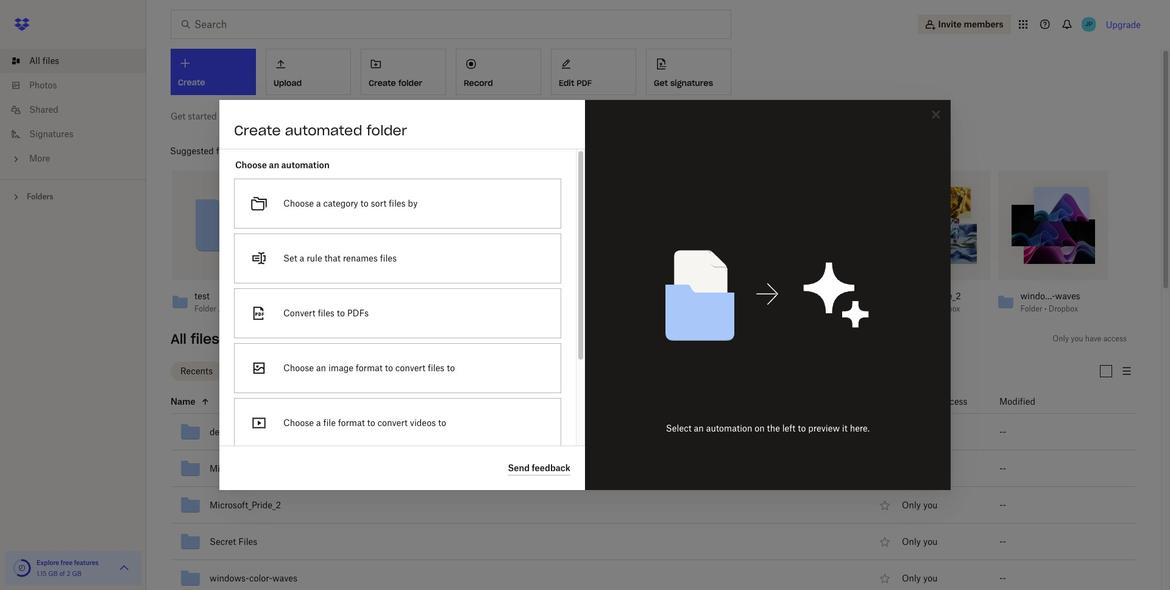 Task type: locate. For each thing, give the bounding box(es) containing it.
0 horizontal spatial an
[[269, 160, 279, 170]]

folder • dropbox button down the micros…t_pride button
[[667, 304, 728, 314]]

only you inside name microsoft_pride_2, modified 12/5/2023 2:20 pm, element
[[902, 500, 938, 510]]

create
[[369, 78, 396, 88], [234, 122, 281, 139]]

0 vertical spatial all
[[29, 55, 40, 66]]

folder down the micros…t_pride button
[[667, 304, 689, 313]]

fun images
[[431, 291, 478, 301]]

1 vertical spatial automation
[[706, 423, 753, 433]]

2 vertical spatial add to starred image
[[878, 571, 893, 586]]

all files up photos
[[29, 55, 59, 66]]

get signatures button
[[646, 49, 732, 95]]

choose for choose a file format to convert videos to
[[283, 418, 314, 428]]

1 • from the left
[[691, 304, 693, 313]]

1 horizontal spatial access
[[1104, 334, 1127, 343]]

test folder …d movies
[[194, 291, 255, 313]]

dev- inside dev-build (1) link
[[210, 426, 227, 437]]

3 folder • dropbox button from the left
[[903, 304, 964, 314]]

windo…-
[[1021, 291, 1056, 301]]

add to starred image
[[878, 498, 893, 512], [878, 534, 893, 549], [878, 571, 893, 586]]

dropbox for micros…ride_2 folder • dropbox
[[931, 304, 961, 313]]

2 add to starred image from the top
[[878, 534, 893, 549]]

automation for select
[[706, 423, 753, 433]]

waves up only you have access
[[1056, 291, 1081, 301]]

name microsoft_pride_2, modified 12/5/2023 2:20 pm, element
[[171, 487, 1137, 524]]

movies
[[231, 304, 255, 313]]

folder inside micros…t_pride folder • dropbox
[[667, 304, 689, 313]]

automation for choose
[[281, 160, 330, 170]]

you inside name windows-color-waves, modified 12/5/2023 2:19 pm, element
[[924, 573, 938, 584]]

4 folder from the left
[[667, 304, 689, 313]]

0 horizontal spatial (1)
[[250, 426, 259, 437]]

dropbox
[[239, 111, 274, 121], [695, 304, 724, 313], [813, 304, 842, 313], [931, 304, 961, 313], [1049, 304, 1079, 313]]

you inside name microsoft_pride_2, modified 12/5/2023 2:20 pm, element
[[924, 500, 938, 510]]

upgrade link
[[1106, 19, 1141, 30]]

only you button
[[902, 499, 938, 512], [902, 535, 938, 549], [902, 572, 938, 585]]

automation down activity
[[281, 160, 330, 170]]

1 vertical spatial convert
[[378, 418, 408, 428]]

micros…t_pride button
[[667, 291, 728, 302]]

1 horizontal spatial an
[[316, 363, 326, 373]]

all up recents
[[171, 330, 187, 348]]

folder down micros…ride_2
[[903, 304, 925, 313]]

windo…-waves folder • dropbox
[[1021, 291, 1081, 313]]

from
[[216, 146, 235, 156]]

create automated folder dialog
[[219, 100, 951, 563]]

dropbox for micros…t_pride folder • dropbox
[[695, 304, 724, 313]]

micros…ride_2 folder • dropbox
[[903, 291, 961, 313]]

0 vertical spatial files
[[592, 304, 608, 313]]

get inside button
[[654, 78, 668, 88]]

• down dev-build (1) button
[[809, 304, 811, 313]]

waves right windows-
[[272, 573, 298, 583]]

name button
[[171, 394, 872, 409]]

0 vertical spatial dev-
[[785, 291, 802, 301]]

access right can
[[941, 396, 968, 406]]

1 vertical spatial get
[[171, 111, 186, 121]]

automation left "on"
[[706, 423, 753, 433]]

0 vertical spatial an
[[269, 160, 279, 170]]

only inside name windows-color-waves, modified 12/5/2023 2:19 pm, element
[[902, 573, 921, 584]]

1 vertical spatial dev-
[[210, 426, 227, 437]]

1 vertical spatial access
[[941, 396, 968, 406]]

2 gb from the left
[[72, 570, 82, 577]]

folder • dropbox button down windo…-waves "button"
[[1021, 304, 1082, 314]]

folder down "movie"
[[549, 304, 571, 313]]

6 folder from the left
[[903, 304, 925, 313]]

1 vertical spatial all
[[171, 330, 187, 348]]

1 only you from the top
[[902, 500, 938, 510]]

folder inside the create automated folder dialog
[[367, 122, 407, 139]]

format right image
[[356, 363, 383, 373]]

all files list item
[[0, 49, 146, 73]]

-- inside name windows-color-waves, modified 12/5/2023 2:19 pm, element
[[1000, 573, 1007, 583]]

1 vertical spatial waves
[[272, 573, 298, 583]]

files inside "table"
[[238, 536, 257, 547]]

waves
[[1056, 291, 1081, 301], [272, 573, 298, 583]]

0 vertical spatial all files
[[29, 55, 59, 66]]

files right secret
[[238, 536, 257, 547]]

dropbox inside micros…t_pride folder • dropbox
[[695, 304, 724, 313]]

folder • dropbox button for micros…ride_2
[[903, 304, 964, 314]]

0 vertical spatial folder
[[399, 78, 422, 88]]

movie
[[549, 291, 573, 301]]

pdf
[[577, 78, 592, 88]]

free
[[61, 559, 73, 566]]

of
[[59, 570, 65, 577]]

1 vertical spatial build
[[227, 426, 248, 437]]

build inside dev-build (1) link
[[227, 426, 248, 437]]

dev-
[[785, 291, 802, 301], [210, 426, 227, 437]]

1 vertical spatial only you button
[[902, 535, 938, 549]]

1 vertical spatial only you
[[902, 537, 938, 547]]

only you inside name secret files, modified 11/21/2023 1:55 pm, element
[[902, 537, 938, 547]]

-- inside name secret files, modified 11/21/2023 1:55 pm, element
[[1000, 536, 1007, 547]]

add to starred image inside name secret files, modified 11/21/2023 1:55 pm, element
[[878, 534, 893, 549]]

0 horizontal spatial build
[[227, 426, 248, 437]]

only you button inside name windows-color-waves, modified 12/5/2023 2:19 pm, element
[[902, 572, 938, 585]]

folder down windo…-
[[1021, 304, 1043, 313]]

build inside dev-build (1) folder • dropbox
[[802, 291, 823, 301]]

an for select an automation on the left to preview it here.
[[694, 423, 704, 433]]

dropbox right with
[[239, 111, 274, 121]]

2 -- from the top
[[1000, 463, 1007, 473]]

0 horizontal spatial dev-
[[210, 426, 227, 437]]

folder inside micros…ride_2 folder • dropbox
[[903, 304, 925, 313]]

-- inside name dev-build (1), modified 12/5/2023 2:18 pm, element
[[1000, 426, 1007, 437]]

0 horizontal spatial get
[[171, 111, 186, 121]]

files down posters
[[592, 304, 608, 313]]

list containing all files
[[0, 41, 146, 179]]

folder • dropbox button down dev-build (1) button
[[785, 304, 846, 314]]

0 vertical spatial create
[[369, 78, 396, 88]]

0 horizontal spatial create
[[234, 122, 281, 139]]

dropbox down the micros…t_pride button
[[695, 304, 724, 313]]

• inside "windo…-waves folder • dropbox"
[[1045, 304, 1047, 313]]

1 vertical spatial create
[[234, 122, 281, 139]]

0 vertical spatial get
[[654, 78, 668, 88]]

name dev-build (1), modified 12/5/2023 2:18 pm, element
[[171, 414, 1137, 451]]

list
[[0, 41, 146, 179]]

dropbox for get started with dropbox
[[239, 111, 274, 121]]

recents button
[[171, 361, 223, 381]]

access right have
[[1104, 334, 1127, 343]]

create inside "button"
[[369, 78, 396, 88]]

gb left of
[[48, 570, 58, 577]]

starred button
[[228, 361, 278, 381]]

edit pdf
[[559, 78, 592, 88]]

5 -- from the top
[[1000, 573, 1007, 583]]

get
[[654, 78, 668, 88], [171, 111, 186, 121]]

files down "test"
[[318, 308, 335, 318]]

build for dev-build (1) folder • dropbox
[[802, 291, 823, 301]]

• inside micros…t_pride folder • dropbox
[[691, 304, 693, 313]]

choose an automation
[[235, 160, 330, 170]]

folder down "test"
[[313, 304, 334, 313]]

-- inside name microsoft_pride_2, modified 12/5/2023 2:20 pm, element
[[1000, 500, 1007, 510]]

preview
[[809, 423, 840, 433]]

all files link
[[10, 49, 146, 73]]

quota usage element
[[12, 558, 32, 578]]

only you button inside name microsoft_pride_2, modified 12/5/2023 2:20 pm, element
[[902, 499, 938, 512]]

0 vertical spatial waves
[[1056, 291, 1081, 301]]

access
[[1104, 334, 1127, 343], [941, 396, 968, 406]]

•
[[691, 304, 693, 313], [809, 304, 811, 313], [927, 304, 929, 313], [1045, 304, 1047, 313]]

0 vertical spatial add to starred image
[[878, 498, 893, 512]]

files up recents
[[191, 330, 219, 348]]

you
[[1071, 334, 1084, 343], [924, 500, 938, 510], [924, 537, 938, 547], [924, 573, 938, 584]]

photos
[[29, 80, 57, 90]]

7 folder from the left
[[1021, 304, 1043, 313]]

2 only you from the top
[[902, 537, 938, 547]]

• down micros…ride_2
[[927, 304, 929, 313]]

movie posters folder •…ret files
[[549, 291, 608, 313]]

1 vertical spatial (1)
[[250, 426, 259, 437]]

file
[[323, 418, 336, 428]]

create inside dialog
[[234, 122, 281, 139]]

0 horizontal spatial all
[[29, 55, 40, 66]]

2 vertical spatial only you
[[902, 573, 938, 584]]

dev- inside dev-build (1) folder • dropbox
[[785, 291, 802, 301]]

table
[[154, 390, 1137, 590]]

1 vertical spatial format
[[338, 418, 365, 428]]

dropbox down micros…ride_2 button
[[931, 304, 961, 313]]

1 vertical spatial add to starred image
[[878, 534, 893, 549]]

1 horizontal spatial waves
[[1056, 291, 1081, 301]]

choose for choose an automation
[[235, 160, 267, 170]]

-- for microsoft_pride_2
[[1000, 500, 1007, 510]]

convert up videos
[[395, 363, 426, 373]]

4 -- from the top
[[1000, 536, 1007, 547]]

(1)
[[825, 291, 834, 301], [250, 426, 259, 437]]

gb right "2"
[[72, 570, 82, 577]]

None field
[[0, 0, 94, 13]]

windows-
[[210, 573, 249, 583]]

2 vertical spatial an
[[694, 423, 704, 433]]

test folder •…ft_pride
[[313, 291, 370, 313]]

• inside micros…ride_2 folder • dropbox
[[927, 304, 929, 313]]

automation
[[281, 160, 330, 170], [706, 423, 753, 433]]

dev-build (1)
[[210, 426, 259, 437]]

choose a category to sort files by
[[283, 198, 418, 209]]

more
[[29, 153, 50, 163]]

format right file
[[338, 418, 365, 428]]

choose down your
[[235, 160, 267, 170]]

1 vertical spatial a
[[300, 253, 304, 263]]

secret files
[[210, 536, 257, 547]]

0 vertical spatial only you button
[[902, 499, 938, 512]]

renames
[[343, 253, 378, 263]]

create for create automated folder
[[234, 122, 281, 139]]

1 add to starred image from the top
[[878, 498, 893, 512]]

3 -- from the top
[[1000, 500, 1007, 510]]

get left signatures
[[654, 78, 668, 88]]

windows-color-waves link
[[210, 571, 298, 586]]

3 • from the left
[[927, 304, 929, 313]]

a right the 'set'
[[300, 253, 304, 263]]

an for choose an automation
[[269, 160, 279, 170]]

3 only you button from the top
[[902, 572, 938, 585]]

an left image
[[316, 363, 326, 373]]

•…ret
[[573, 304, 590, 313]]

1 vertical spatial an
[[316, 363, 326, 373]]

1 horizontal spatial dev-
[[785, 291, 802, 301]]

only you button inside name secret files, modified 11/21/2023 1:55 pm, element
[[902, 535, 938, 549]]

1 folder from the left
[[194, 304, 216, 313]]

an down activity
[[269, 160, 279, 170]]

only you for files
[[902, 537, 938, 547]]

2 only you button from the top
[[902, 535, 938, 549]]

all files up recents
[[171, 330, 219, 348]]

a left file
[[316, 418, 321, 428]]

1 vertical spatial folder
[[367, 122, 407, 139]]

(1) inside "table"
[[250, 426, 259, 437]]

name
[[171, 396, 196, 406]]

2 • from the left
[[809, 304, 811, 313]]

4 folder • dropbox button from the left
[[1021, 304, 1082, 314]]

1 horizontal spatial build
[[802, 291, 823, 301]]

• inside dev-build (1) folder • dropbox
[[809, 304, 811, 313]]

only inside name microsoft_pride_2, modified 12/5/2023 2:20 pm, element
[[902, 500, 921, 510]]

choose
[[235, 160, 267, 170], [283, 198, 314, 209], [283, 363, 314, 373], [283, 418, 314, 428]]

• down windo…-waves "button"
[[1045, 304, 1047, 313]]

5 folder from the left
[[785, 304, 807, 313]]

dropbox down windo…-waves "button"
[[1049, 304, 1079, 313]]

0 horizontal spatial automation
[[281, 160, 330, 170]]

record button
[[456, 49, 541, 95]]

1 horizontal spatial (1)
[[825, 291, 834, 301]]

movie posters button
[[549, 291, 610, 302]]

name secret files, modified 11/21/2023 1:55 pm, element
[[171, 524, 1137, 560]]

dropbox inside micros…ride_2 folder • dropbox
[[931, 304, 961, 313]]

folder inside test folder …d movies
[[194, 304, 216, 313]]

explore free features 1.15 gb of 2 gb
[[37, 559, 99, 577]]

0 vertical spatial only you
[[902, 500, 938, 510]]

1 vertical spatial files
[[238, 536, 257, 547]]

choose down choose an automation
[[283, 198, 314, 209]]

1 -- from the top
[[1000, 426, 1007, 437]]

0 vertical spatial build
[[802, 291, 823, 301]]

(1) for dev-build (1) folder • dropbox
[[825, 291, 834, 301]]

a for rule
[[300, 253, 304, 263]]

only you inside name windows-color-waves, modified 12/5/2023 2:19 pm, element
[[902, 573, 938, 584]]

gb
[[48, 570, 58, 577], [72, 570, 82, 577]]

3 add to starred image from the top
[[878, 571, 893, 586]]

only
[[1053, 334, 1069, 343], [902, 500, 921, 510], [902, 537, 921, 547], [902, 573, 921, 584]]

• down the micros…t_pride button
[[691, 304, 693, 313]]

3 folder from the left
[[549, 304, 571, 313]]

suggested
[[170, 146, 214, 156]]

0 horizontal spatial gb
[[48, 570, 58, 577]]

the
[[767, 423, 780, 433]]

0 horizontal spatial all files
[[29, 55, 59, 66]]

3 only you from the top
[[902, 573, 938, 584]]

1 horizontal spatial gb
[[72, 570, 82, 577]]

get left the "started"
[[171, 111, 186, 121]]

(1) inside dev-build (1) folder • dropbox
[[825, 291, 834, 301]]

1 folder • dropbox button from the left
[[667, 304, 728, 314]]

choose an image format to convert files to
[[283, 363, 455, 373]]

0 vertical spatial format
[[356, 363, 383, 373]]

files up photos
[[42, 55, 59, 66]]

upgrade
[[1106, 19, 1141, 30]]

dev-build (1) folder • dropbox
[[785, 291, 842, 313]]

a left category
[[316, 198, 321, 209]]

an right select
[[694, 423, 704, 433]]

folder down test
[[194, 304, 216, 313]]

micros…t_pride folder • dropbox
[[667, 291, 728, 313]]

test button
[[194, 291, 255, 302]]

0 horizontal spatial files
[[238, 536, 257, 547]]

it
[[842, 423, 848, 433]]

2 horizontal spatial an
[[694, 423, 704, 433]]

0 vertical spatial automation
[[281, 160, 330, 170]]

dropbox inside "windo…-waves folder • dropbox"
[[1049, 304, 1079, 313]]

you inside name secret files, modified 11/21/2023 1:55 pm, element
[[924, 537, 938, 547]]

2 vertical spatial only you button
[[902, 572, 938, 585]]

folder • dropbox button down micros…ride_2 button
[[903, 304, 964, 314]]

1 horizontal spatial get
[[654, 78, 668, 88]]

only inside name secret files, modified 11/21/2023 1:55 pm, element
[[902, 537, 921, 547]]

0 vertical spatial (1)
[[825, 291, 834, 301]]

1 horizontal spatial files
[[592, 304, 608, 313]]

feedback
[[532, 462, 571, 473]]

all inside all files "link"
[[29, 55, 40, 66]]

2 vertical spatial a
[[316, 418, 321, 428]]

dropbox down dev-build (1) button
[[813, 304, 842, 313]]

folder down dev-build (1) button
[[785, 304, 807, 313]]

on
[[755, 423, 765, 433]]

dev- for dev-build (1) folder • dropbox
[[785, 291, 802, 301]]

1 horizontal spatial all files
[[171, 330, 219, 348]]

0 horizontal spatial access
[[941, 396, 968, 406]]

0 horizontal spatial waves
[[272, 573, 298, 583]]

an for choose an image format to convert files to
[[316, 363, 326, 373]]

2 folder from the left
[[313, 304, 334, 313]]

choose a file format to convert videos to
[[283, 418, 446, 428]]

all up photos
[[29, 55, 40, 66]]

2 folder • dropbox button from the left
[[785, 304, 846, 314]]

choose left image
[[283, 363, 314, 373]]

table containing name
[[154, 390, 1137, 590]]

edit pdf button
[[551, 49, 636, 95]]

0 vertical spatial access
[[1104, 334, 1127, 343]]

format for image
[[356, 363, 383, 373]]

automated
[[285, 122, 362, 139]]

windo…-waves button
[[1021, 291, 1082, 302]]

1 horizontal spatial automation
[[706, 423, 753, 433]]

convert left videos
[[378, 418, 408, 428]]

format
[[356, 363, 383, 373], [338, 418, 365, 428]]

1 only you button from the top
[[902, 499, 938, 512]]

4 • from the left
[[1045, 304, 1047, 313]]

choose left file
[[283, 418, 314, 428]]

rule
[[307, 253, 322, 263]]

0 vertical spatial a
[[316, 198, 321, 209]]

only you button for color-
[[902, 572, 938, 585]]

0 vertical spatial convert
[[395, 363, 426, 373]]

all files inside "link"
[[29, 55, 59, 66]]

microsoft_pride link
[[210, 461, 273, 476]]

you for windows-color-waves
[[924, 573, 938, 584]]

1 horizontal spatial create
[[369, 78, 396, 88]]

add to starred image inside name windows-color-waves, modified 12/5/2023 2:19 pm, element
[[878, 571, 893, 586]]



Task type: vqa. For each thing, say whether or not it's contained in the screenshot.
the All inside the all files link
yes



Task type: describe. For each thing, give the bounding box(es) containing it.
you for secret files
[[924, 537, 938, 547]]

test
[[313, 291, 329, 301]]

category
[[323, 198, 358, 209]]

only for secret files
[[902, 537, 921, 547]]

folder inside dev-build (1) folder • dropbox
[[785, 304, 807, 313]]

get started with dropbox
[[171, 111, 274, 121]]

•…ft_pride
[[336, 304, 370, 313]]

microsoft_pride_2 link
[[210, 498, 281, 512]]

files right the renames
[[380, 253, 397, 263]]

starred
[[237, 366, 268, 376]]

-- for secret files
[[1000, 536, 1007, 547]]

(1) for dev-build (1)
[[250, 426, 259, 437]]

signatures link
[[10, 122, 146, 146]]

left
[[783, 423, 796, 433]]

folder inside "windo…-waves folder • dropbox"
[[1021, 304, 1043, 313]]

format for file
[[338, 418, 365, 428]]

create folder
[[369, 78, 422, 88]]

here.
[[850, 423, 870, 433]]

get signatures
[[654, 78, 713, 88]]

build for dev-build (1)
[[227, 426, 248, 437]]

folder • dropbox button for windo…-
[[1021, 304, 1082, 314]]

access inside "table"
[[941, 396, 968, 406]]

waves inside "table"
[[272, 573, 298, 583]]

secret files link
[[210, 534, 257, 549]]

get for get started with dropbox
[[171, 111, 186, 121]]

1 horizontal spatial all
[[171, 330, 187, 348]]

send feedback button
[[508, 461, 571, 476]]

photos link
[[10, 73, 146, 98]]

folder inside create folder "button"
[[399, 78, 422, 88]]

shared
[[29, 104, 58, 115]]

with
[[219, 111, 237, 121]]

convert files to pdfs
[[283, 308, 369, 318]]

waves inside "windo…-waves folder • dropbox"
[[1056, 291, 1081, 301]]

suggested from your activity
[[170, 146, 287, 156]]

a for file
[[316, 418, 321, 428]]

add to starred image for files
[[878, 534, 893, 549]]

only you for color-
[[902, 573, 938, 584]]

folder • dropbox button for micros…t_pride
[[667, 304, 728, 314]]

started
[[188, 111, 217, 121]]

folder •…ret files button
[[549, 304, 610, 314]]

name microsoft_pride, modified 12/5/2023 2:15 pm, element
[[171, 451, 1137, 487]]

more image
[[10, 153, 22, 165]]

pdfs
[[347, 308, 369, 318]]

folder inside movie posters folder •…ret files
[[549, 304, 571, 313]]

files left by
[[389, 198, 406, 209]]

that
[[325, 253, 341, 263]]

modified button
[[1000, 394, 1068, 409]]

1 gb from the left
[[48, 570, 58, 577]]

only for microsoft_pride_2
[[902, 500, 921, 510]]

features
[[74, 559, 99, 566]]

modified
[[1000, 396, 1036, 406]]

recents
[[180, 366, 213, 376]]

dev-build (1) link
[[210, 425, 259, 439]]

files inside "link"
[[42, 55, 59, 66]]

your
[[238, 146, 255, 156]]

-- for windows-color-waves
[[1000, 573, 1007, 583]]

microsoft_pride_2
[[210, 500, 281, 510]]

convert for videos
[[378, 418, 408, 428]]

1.15
[[37, 570, 47, 577]]

choose for choose a category to sort files by
[[283, 198, 314, 209]]

dev- for dev-build (1)
[[210, 426, 227, 437]]

…d
[[218, 304, 229, 313]]

only you button for files
[[902, 535, 938, 549]]

dropbox image
[[10, 12, 34, 37]]

convert for files
[[395, 363, 426, 373]]

folder inside test folder •…ft_pride
[[313, 304, 334, 313]]

posters
[[575, 291, 605, 301]]

a for category
[[316, 198, 321, 209]]

-- inside name microsoft_pride, modified 12/5/2023 2:15 pm, element
[[1000, 463, 1007, 473]]

who
[[902, 396, 922, 406]]

create for create folder
[[369, 78, 396, 88]]

only you have access
[[1053, 334, 1127, 343]]

signatures
[[671, 78, 713, 88]]

image
[[329, 363, 354, 373]]

folder • dropbox button for dev-
[[785, 304, 846, 314]]

send feedback
[[508, 462, 571, 473]]

explore
[[37, 559, 59, 566]]

windows-color-waves
[[210, 573, 298, 583]]

add to starred image for color-
[[878, 571, 893, 586]]

microsoft_pride
[[210, 463, 273, 473]]

have
[[1086, 334, 1102, 343]]

only for windows-color-waves
[[902, 573, 921, 584]]

edit
[[559, 78, 575, 88]]

record
[[464, 78, 493, 88]]

1 vertical spatial all files
[[171, 330, 219, 348]]

folders
[[27, 192, 53, 201]]

dropbox inside dev-build (1) folder • dropbox
[[813, 304, 842, 313]]

shared link
[[10, 98, 146, 122]]

choose for choose an image format to convert files to
[[283, 363, 314, 373]]

folder …d movies button
[[194, 304, 255, 314]]

name windows-color-waves, modified 12/5/2023 2:19 pm, element
[[171, 560, 1137, 590]]

secret
[[210, 536, 236, 547]]

micros…t_pride
[[667, 291, 728, 301]]

images
[[448, 291, 478, 301]]

dev-build (1) button
[[785, 291, 846, 302]]

folder •…ft_pride button
[[313, 304, 374, 314]]

you for microsoft_pride_2
[[924, 500, 938, 510]]

files inside movie posters folder •…ret files
[[592, 304, 608, 313]]

files up videos
[[428, 363, 445, 373]]

convert
[[283, 308, 316, 318]]

set a rule that renames files
[[283, 253, 397, 263]]

fun
[[431, 291, 446, 301]]

set
[[283, 253, 297, 263]]

micros…ride_2 button
[[903, 291, 964, 302]]

send
[[508, 462, 530, 473]]

by
[[408, 198, 418, 209]]

select an automation on the left to preview it here.
[[666, 423, 870, 433]]

add to starred image inside name microsoft_pride_2, modified 12/5/2023 2:20 pm, element
[[878, 498, 893, 512]]

get for get signatures
[[654, 78, 668, 88]]

sort
[[371, 198, 387, 209]]

can
[[924, 396, 938, 406]]



